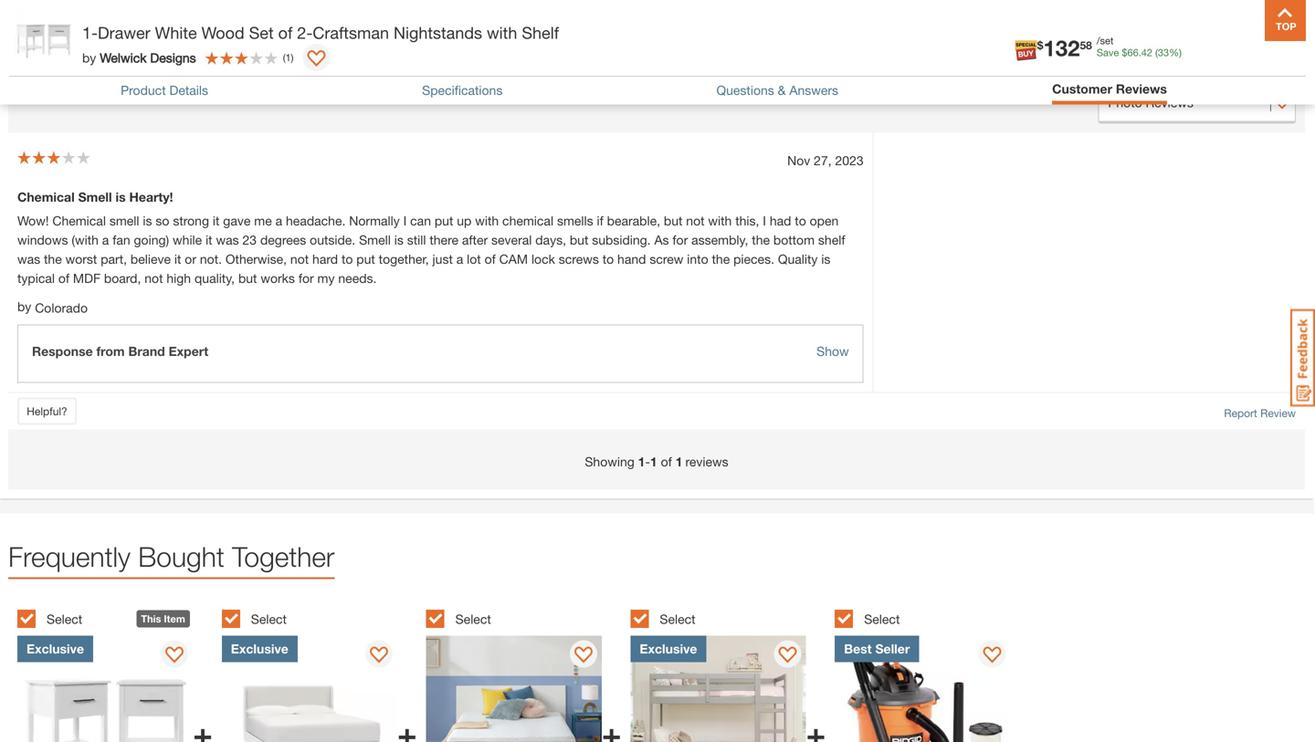 Task type: locate. For each thing, give the bounding box(es) containing it.
by welwick designs
[[82, 50, 196, 65]]

)
[[291, 52, 294, 64]]

is down shelf
[[822, 252, 831, 267]]

a
[[276, 213, 282, 228], [102, 233, 109, 248], [457, 252, 464, 267]]

0 horizontal spatial showing
[[17, 89, 67, 104]]

select down frequently
[[47, 612, 82, 627]]

1 select from the left
[[47, 612, 82, 627]]

0 horizontal spatial put
[[357, 252, 375, 267]]

( left )
[[283, 52, 286, 64]]

was down the gave
[[216, 233, 239, 248]]

a left fan
[[102, 233, 109, 248]]

1 horizontal spatial showing 1 - 1 of 1 reviews
[[585, 455, 729, 470]]

handale ivory queen upholstery mid century platform bed image
[[222, 636, 398, 743]]

brand
[[128, 344, 165, 359]]

2 vertical spatial it
[[174, 252, 181, 267]]

but down otherwise,
[[238, 271, 257, 286]]

the home depot logo image
[[14, 15, 72, 73]]

exclusive inside 4 / 5 group
[[640, 642, 698, 657]]

works
[[261, 271, 295, 286]]

0 horizontal spatial was
[[17, 252, 40, 267]]

to up needs.
[[342, 252, 353, 267]]

response
[[32, 344, 93, 359]]

1 horizontal spatial by
[[82, 50, 96, 65]]

it up not.
[[206, 233, 213, 248]]

it left or on the left of the page
[[174, 252, 181, 267]]

0 vertical spatial by
[[82, 50, 96, 65]]

select up grey solid wood transitional twin bunk bed with ladder image
[[660, 612, 696, 627]]

for right as
[[673, 233, 688, 248]]

exclusive for grey solid wood transitional twin bunk bed with ladder image
[[640, 642, 698, 657]]

4 select from the left
[[660, 612, 696, 627]]

not up assembly,
[[687, 213, 705, 228]]

0 horizontal spatial a
[[102, 233, 109, 248]]

diy
[[1105, 48, 1128, 65]]

1 horizontal spatial (
[[1156, 47, 1159, 58]]

3 / 5 group
[[426, 600, 622, 743]]

16 gallon 5.0 peak hp nxt wet/dry shop vacuum with filter, locking hose and accessories image
[[835, 636, 1011, 743]]

4 / 5 group
[[631, 600, 826, 743]]

75150 button
[[265, 35, 328, 53]]

by for by welwick designs
[[82, 50, 96, 65]]

together,
[[379, 252, 429, 267]]

show button
[[817, 342, 850, 361]]

1 exclusive from the left
[[26, 642, 84, 657]]

0 vertical spatial but
[[664, 213, 683, 228]]

put up there
[[435, 213, 454, 228]]

lock
[[532, 252, 555, 267]]

exclusive inside 2 / 5 group
[[231, 642, 289, 657]]

needs.
[[338, 271, 377, 286]]

going)
[[134, 233, 169, 248]]

questions & answers
[[717, 83, 839, 98]]

0 vertical spatial was
[[216, 233, 239, 248]]

screws
[[559, 252, 599, 267]]

fan
[[113, 233, 130, 248]]

display image for 16 gallon 5.0 peak hp nxt wet/dry shop vacuum with filter, locking hose and accessories image
[[984, 647, 1002, 666]]

1 horizontal spatial was
[[216, 233, 239, 248]]

by down typical
[[17, 299, 31, 314]]

1 vertical spatial showing 1 - 1 of 1 reviews
[[585, 455, 729, 470]]

1 vertical spatial a
[[102, 233, 109, 248]]

colorado button
[[35, 299, 88, 318]]

just
[[433, 252, 453, 267]]

1 horizontal spatial exclusive
[[231, 642, 289, 657]]

bearable,
[[607, 213, 661, 228]]

2 horizontal spatial exclusive
[[640, 642, 698, 657]]

but up as
[[664, 213, 683, 228]]

select inside 5 / 5 group
[[865, 612, 900, 627]]

2 exclusive from the left
[[231, 642, 289, 657]]

display image inside 4 / 5 group
[[779, 647, 797, 666]]

0 horizontal spatial i
[[404, 213, 407, 228]]

review
[[1261, 407, 1297, 420]]

1 horizontal spatial smell
[[359, 233, 391, 248]]

select inside 4 / 5 group
[[660, 612, 696, 627]]

chemical up 'wow!'
[[17, 190, 75, 205]]

1 vertical spatial showing
[[585, 455, 635, 470]]

best seller
[[845, 642, 910, 657]]

chemical up '(with'
[[52, 213, 106, 228]]

$
[[1038, 39, 1044, 52], [1122, 47, 1128, 58]]

1 i from the left
[[404, 213, 407, 228]]

colorado
[[35, 301, 88, 316]]

it left the gave
[[213, 213, 220, 228]]

typical
[[17, 271, 55, 286]]

windows
[[17, 233, 68, 248]]

1 horizontal spatial put
[[435, 213, 454, 228]]

is left so
[[143, 213, 152, 228]]

10pm
[[184, 35, 223, 53]]

is left still at the top left
[[395, 233, 404, 248]]

2 select from the left
[[251, 612, 287, 627]]

put up needs.
[[357, 252, 375, 267]]

for
[[673, 233, 688, 248], [299, 271, 314, 286]]

1 horizontal spatial reviews
[[686, 455, 729, 470]]

select inside 3 / 5 group
[[456, 612, 491, 627]]

(
[[1156, 47, 1159, 58], [283, 52, 286, 64]]

0 vertical spatial for
[[673, 233, 688, 248]]

a left the lot
[[457, 252, 464, 267]]

$ left .
[[1122, 47, 1128, 58]]

to right had
[[795, 213, 807, 228]]

chemical
[[17, 190, 75, 205], [52, 213, 106, 228]]

nov
[[788, 153, 811, 168]]

display image
[[307, 50, 326, 69]]

i left had
[[763, 213, 767, 228]]

3 select from the left
[[456, 612, 491, 627]]

5 display image from the left
[[984, 647, 1002, 666]]

2 horizontal spatial but
[[664, 213, 683, 228]]

58
[[1081, 39, 1093, 52]]

select
[[47, 612, 82, 627], [251, 612, 287, 627], [456, 612, 491, 627], [660, 612, 696, 627], [865, 612, 900, 627]]

-
[[78, 89, 83, 104], [646, 455, 651, 470]]

0 horizontal spatial reviews
[[119, 89, 162, 104]]

exclusive for handale ivory queen upholstery mid century platform bed image
[[231, 642, 289, 657]]

%)
[[1170, 47, 1182, 58]]

0 horizontal spatial to
[[342, 252, 353, 267]]

/set
[[1097, 35, 1114, 47]]

1
[[286, 52, 291, 64], [71, 89, 78, 104], [83, 89, 90, 104], [108, 89, 115, 104], [638, 455, 646, 470], [651, 455, 658, 470], [676, 455, 683, 470]]

1 horizontal spatial i
[[763, 213, 767, 228]]

select inside 1 / 5 group
[[47, 612, 82, 627]]

3 exclusive from the left
[[640, 642, 698, 657]]

2 display image from the left
[[370, 647, 388, 666]]

1 horizontal spatial the
[[712, 252, 730, 267]]

the down the windows
[[44, 252, 62, 267]]

showing
[[17, 89, 67, 104], [585, 455, 635, 470]]

1 vertical spatial put
[[357, 252, 375, 267]]

exclusive
[[26, 642, 84, 657], [231, 642, 289, 657], [640, 642, 698, 657]]

$ inside /set save $ 66 . 42 ( 33 %)
[[1122, 47, 1128, 58]]

wood
[[202, 23, 245, 42]]

assembly,
[[692, 233, 749, 248]]

normally
[[349, 213, 400, 228]]

2 horizontal spatial a
[[457, 252, 464, 267]]

smell up the smell
[[78, 190, 112, 205]]

1 horizontal spatial $
[[1122, 47, 1128, 58]]

$ inside $ 132 58
[[1038, 39, 1044, 52]]

this item
[[141, 614, 185, 625]]

smell
[[78, 190, 112, 205], [359, 233, 391, 248]]

believe
[[131, 252, 171, 267]]

the up "pieces."
[[752, 233, 770, 248]]

display image
[[166, 647, 184, 666], [370, 647, 388, 666], [575, 647, 593, 666], [779, 647, 797, 666], [984, 647, 1002, 666]]

smell down normally
[[359, 233, 391, 248]]

expert
[[169, 344, 208, 359]]

0 vertical spatial a
[[276, 213, 282, 228]]

1 vertical spatial by
[[17, 299, 31, 314]]

( right 42
[[1156, 47, 1159, 58]]

0 horizontal spatial by
[[17, 299, 31, 314]]

0 horizontal spatial not
[[145, 271, 163, 286]]

select for 3 / 5 group
[[456, 612, 491, 627]]

5 select from the left
[[865, 612, 900, 627]]

gave
[[223, 213, 251, 228]]

.
[[1139, 47, 1142, 58]]

not down degrees
[[291, 252, 309, 267]]

to down the subsiding. at the left top of page
[[603, 252, 614, 267]]

0 horizontal spatial -
[[78, 89, 83, 104]]

high
[[167, 271, 191, 286]]

display image inside 1 / 5 group
[[166, 647, 184, 666]]

2023
[[836, 153, 864, 168]]

select inside 2 / 5 group
[[251, 612, 287, 627]]

was
[[216, 233, 239, 248], [17, 252, 40, 267]]

$ left the 58 in the top right of the page
[[1038, 39, 1044, 52]]

0 vertical spatial reviews
[[119, 89, 162, 104]]

by
[[82, 50, 96, 65], [17, 299, 31, 314]]

0 horizontal spatial exclusive
[[26, 642, 84, 657]]

several
[[492, 233, 532, 248]]

select up '10 in. medium memory foam tight top queen mattress' image
[[456, 612, 491, 627]]

reviews
[[119, 89, 162, 104], [686, 455, 729, 470]]

select up best seller
[[865, 612, 900, 627]]

2 horizontal spatial not
[[687, 213, 705, 228]]

1 vertical spatial but
[[570, 233, 589, 248]]

i
[[404, 213, 407, 228], [763, 213, 767, 228]]

1 vertical spatial not
[[291, 252, 309, 267]]

75150
[[287, 35, 328, 53]]

for left my at the top
[[299, 271, 314, 286]]

0 horizontal spatial smell
[[78, 190, 112, 205]]

the down assembly,
[[712, 252, 730, 267]]

by inside by colorado
[[17, 299, 31, 314]]

by down 1-
[[82, 50, 96, 65]]

a right the me
[[276, 213, 282, 228]]

0 horizontal spatial $
[[1038, 39, 1044, 52]]

0 horizontal spatial but
[[238, 271, 257, 286]]

0 vertical spatial showing
[[17, 89, 67, 104]]

but up screws
[[570, 233, 589, 248]]

2 vertical spatial a
[[457, 252, 464, 267]]

2 vertical spatial but
[[238, 271, 257, 286]]

4 display image from the left
[[779, 647, 797, 666]]

by for by colorado
[[17, 299, 31, 314]]

product details button
[[121, 83, 208, 98], [121, 83, 208, 98]]

1 / 5 group
[[17, 600, 213, 743]]

quality
[[778, 252, 818, 267]]

1 vertical spatial reviews
[[686, 455, 729, 470]]

1 display image from the left
[[166, 647, 184, 666]]

drawer
[[98, 23, 150, 42]]

shelf
[[819, 233, 846, 248]]

0 horizontal spatial for
[[299, 271, 314, 286]]

mesquite
[[116, 35, 176, 53]]

display image for grey solid wood transitional twin bunk bed with ladder image
[[779, 647, 797, 666]]

0 horizontal spatial showing 1 - 1 of 1 reviews
[[17, 89, 162, 104]]

i left can
[[404, 213, 407, 228]]

nightstands
[[394, 23, 483, 42]]

select down together
[[251, 612, 287, 627]]

1 horizontal spatial for
[[673, 233, 688, 248]]

helpful? button
[[17, 398, 77, 425]]

0 vertical spatial chemical
[[17, 190, 75, 205]]

2 horizontal spatial the
[[752, 233, 770, 248]]

was up typical
[[17, 252, 40, 267]]

1 vertical spatial -
[[646, 455, 651, 470]]

0 vertical spatial showing 1 - 1 of 1 reviews
[[17, 89, 162, 104]]

is
[[116, 190, 126, 205], [143, 213, 152, 228], [395, 233, 404, 248], [822, 252, 831, 267]]

open
[[810, 213, 839, 228]]

not down believe
[[145, 271, 163, 286]]

response from brand expert
[[32, 344, 208, 359]]



Task type: describe. For each thing, give the bounding box(es) containing it.
42
[[1142, 47, 1153, 58]]

1 horizontal spatial a
[[276, 213, 282, 228]]

click to redirect to view my cart page image
[[1258, 22, 1280, 44]]

mdf
[[73, 271, 101, 286]]

2 horizontal spatial to
[[795, 213, 807, 228]]

there
[[430, 233, 459, 248]]

services button
[[1007, 22, 1065, 66]]

bought
[[138, 541, 225, 573]]

shelf
[[522, 23, 559, 42]]

item
[[164, 614, 185, 625]]

strong
[[173, 213, 209, 228]]

1 horizontal spatial not
[[291, 252, 309, 267]]

designs
[[150, 50, 196, 65]]

select for 1 / 5 group
[[47, 612, 82, 627]]

display image for handale ivory queen upholstery mid century platform bed image
[[370, 647, 388, 666]]

1 vertical spatial it
[[206, 233, 213, 248]]

not.
[[200, 252, 222, 267]]

report review
[[1225, 407, 1297, 420]]

0 vertical spatial not
[[687, 213, 705, 228]]

questions
[[717, 83, 775, 98]]

with up assembly,
[[709, 213, 732, 228]]

nov 27, 2023
[[788, 153, 864, 168]]

craftsman
[[313, 23, 389, 42]]

feedback link image
[[1291, 309, 1316, 408]]

quality,
[[195, 271, 235, 286]]

pieces.
[[734, 252, 775, 267]]

1 horizontal spatial showing
[[585, 455, 635, 470]]

33
[[1159, 47, 1170, 58]]

screw
[[650, 252, 684, 267]]

27,
[[814, 153, 832, 168]]

outside.
[[310, 233, 356, 248]]

( 1 )
[[283, 52, 294, 64]]

1-
[[82, 23, 98, 42]]

bottom
[[774, 233, 815, 248]]

show
[[817, 344, 850, 359]]

with up "after"
[[475, 213, 499, 228]]

select for 4 / 5 group
[[660, 612, 696, 627]]

this
[[141, 614, 161, 625]]

What can we help you find today? search field
[[362, 25, 864, 63]]

0 vertical spatial -
[[78, 89, 83, 104]]

diy button
[[1087, 22, 1146, 66]]

details
[[170, 83, 208, 98]]

132
[[1044, 35, 1081, 61]]

1 vertical spatial chemical
[[52, 213, 106, 228]]

up
[[457, 213, 472, 228]]

me
[[254, 213, 272, 228]]

by colorado
[[17, 299, 88, 316]]

hard
[[313, 252, 338, 267]]

1 vertical spatial for
[[299, 271, 314, 286]]

part,
[[101, 252, 127, 267]]

chemical smell is hearty! wow! chemical smell is so strong it gave me a headache.  normally i can put up with chemical smells if bearable, but not with this, i had to open windows (with a fan going) while it was 23 degrees outside.  smell is still there after several days, but subsiding.  as for assembly, the bottom shelf was the worst part, believe it or not.  otherwise, not hard to put together, just a lot of cam lock screws to hand screw into the pieces.  quality is typical of mdf board, not high quality, but works for my needs.
[[17, 190, 846, 286]]

from
[[96, 344, 125, 359]]

1 vertical spatial was
[[17, 252, 40, 267]]

grey solid wood transitional twin bunk bed with ladder image
[[631, 636, 807, 743]]

$ 132 58
[[1038, 35, 1093, 61]]

by:
[[373, 15, 391, 30]]

1 vertical spatial smell
[[359, 233, 391, 248]]

1 horizontal spatial -
[[646, 455, 651, 470]]

0 vertical spatial it
[[213, 213, 220, 228]]

product image image
[[14, 9, 73, 69]]

days,
[[536, 233, 567, 248]]

1 horizontal spatial but
[[570, 233, 589, 248]]

as
[[655, 233, 669, 248]]

board,
[[104, 271, 141, 286]]

1 horizontal spatial to
[[603, 252, 614, 267]]

2 / 5 group
[[222, 600, 417, 743]]

hearty!
[[129, 190, 173, 205]]

0 vertical spatial put
[[435, 213, 454, 228]]

0 horizontal spatial (
[[283, 52, 286, 64]]

( inside /set save $ 66 . 42 ( 33 %)
[[1156, 47, 1159, 58]]

top button
[[1266, 0, 1307, 41]]

report review button
[[1225, 405, 1297, 422]]

&
[[778, 83, 786, 98]]

with left shelf
[[487, 23, 518, 42]]

welwick
[[100, 50, 147, 65]]

(with
[[72, 233, 99, 248]]

select for 5 / 5 group on the right of page
[[865, 612, 900, 627]]

had
[[770, 213, 792, 228]]

customer reviews
[[1053, 81, 1168, 96]]

23
[[243, 233, 257, 248]]

10 in. medium memory foam tight top queen mattress image
[[426, 636, 602, 743]]

seller
[[876, 642, 910, 657]]

select for 2 / 5 group
[[251, 612, 287, 627]]

my
[[318, 271, 335, 286]]

degrees
[[260, 233, 306, 248]]

after
[[462, 233, 488, 248]]

hand
[[618, 252, 646, 267]]

0 vertical spatial smell
[[78, 190, 112, 205]]

mesquite 10pm
[[116, 35, 223, 53]]

5 / 5 group
[[835, 600, 1031, 743]]

otherwise,
[[226, 252, 287, 267]]

2 i from the left
[[763, 213, 767, 228]]

is up the smell
[[116, 190, 126, 205]]

0 horizontal spatial the
[[44, 252, 62, 267]]

customer
[[1053, 81, 1113, 96]]

3 display image from the left
[[575, 647, 593, 666]]

2 vertical spatial not
[[145, 271, 163, 286]]

exclusive inside 1 / 5 group
[[26, 642, 84, 657]]

together
[[232, 541, 335, 573]]

2-
[[297, 23, 313, 42]]

/set save $ 66 . 42 ( 33 %)
[[1097, 35, 1182, 58]]

best
[[845, 642, 872, 657]]

can
[[410, 213, 431, 228]]

headache.
[[286, 213, 346, 228]]

services
[[1008, 48, 1064, 65]]

Search text field
[[17, 23, 287, 59]]

product details
[[121, 83, 208, 98]]

so
[[156, 213, 169, 228]]

if
[[597, 213, 604, 228]]

specifications
[[422, 83, 503, 98]]

reviews
[[1117, 81, 1168, 96]]

frequently bought together
[[8, 541, 335, 573]]

answers
[[790, 83, 839, 98]]

1-drawer white wood set of 2-craftsman nightstands with shelf
[[82, 23, 559, 42]]

smells
[[557, 213, 594, 228]]

while
[[173, 233, 202, 248]]

into
[[687, 252, 709, 267]]

cam
[[500, 252, 528, 267]]



Task type: vqa. For each thing, say whether or not it's contained in the screenshot.
leftmost (
yes



